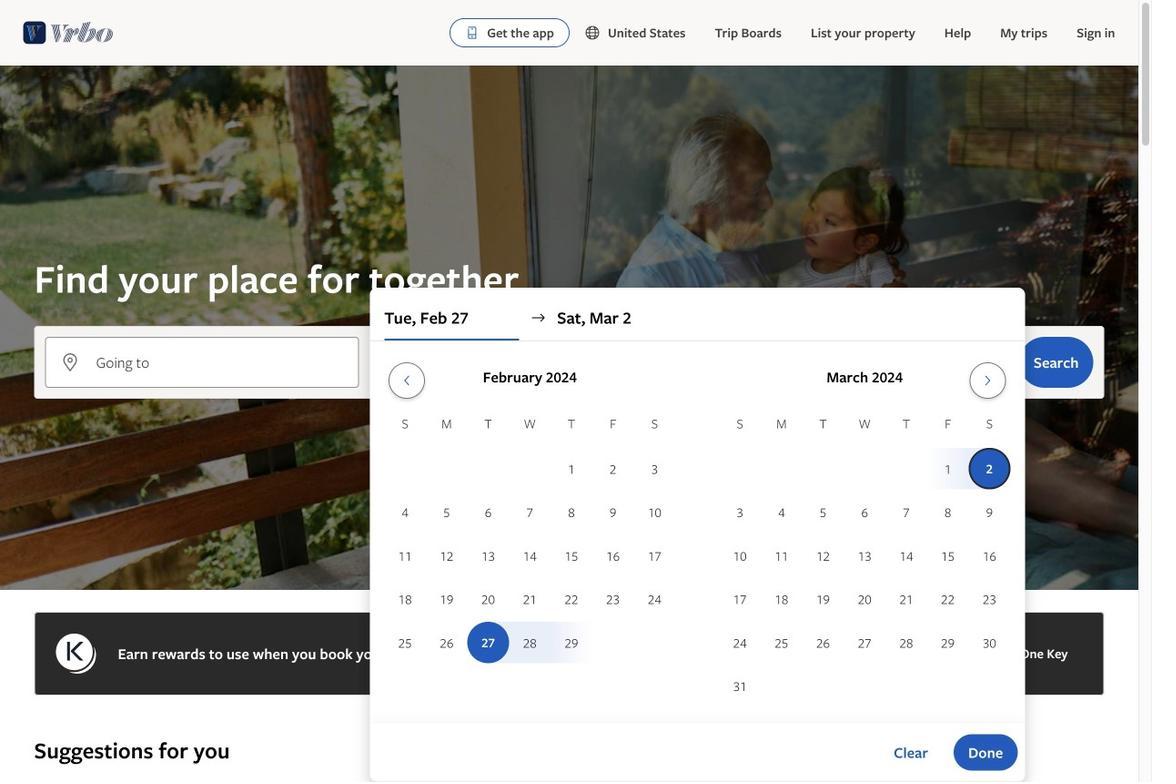 Task type: describe. For each thing, give the bounding box(es) containing it.
wizard region
[[0, 66, 1139, 782]]

march 2024 element
[[720, 413, 1011, 709]]

recently viewed region
[[23, 707, 1116, 736]]

download the app button image
[[465, 25, 480, 40]]

february 2024 element
[[385, 413, 676, 665]]



Task type: vqa. For each thing, say whether or not it's contained in the screenshot.
Tab List within Wizard region
no



Task type: locate. For each thing, give the bounding box(es) containing it.
application
[[385, 355, 1011, 709]]

directional image
[[530, 310, 547, 326]]

main content
[[0, 66, 1139, 782]]

previous month image
[[396, 373, 418, 388]]

small image
[[585, 25, 608, 41]]

next month image
[[978, 373, 1000, 388]]

application inside wizard region
[[385, 355, 1011, 709]]

vrbo logo image
[[23, 18, 114, 47]]



